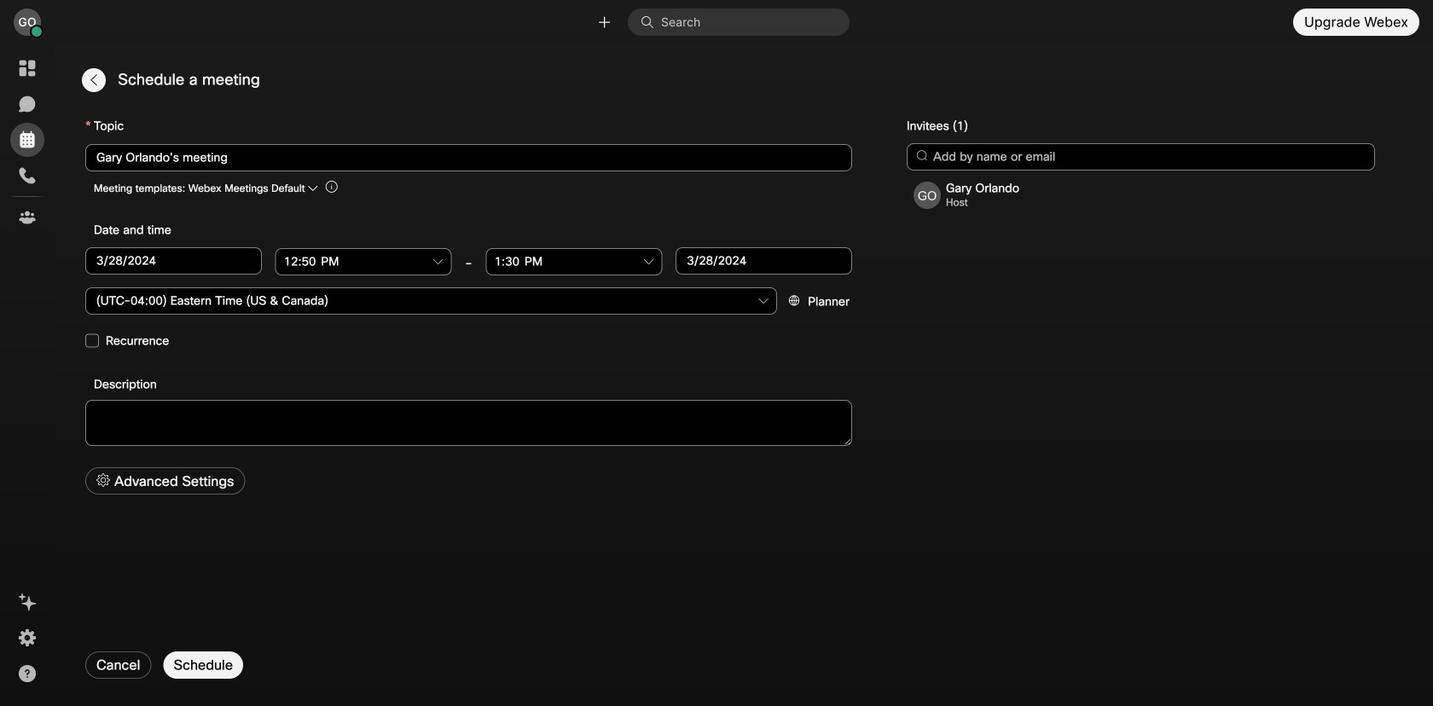 Task type: locate. For each thing, give the bounding box(es) containing it.
webex tab list
[[10, 51, 44, 235]]

navigation
[[0, 44, 55, 706]]



Task type: vqa. For each thing, say whether or not it's contained in the screenshot.
Notifications TAB
no



